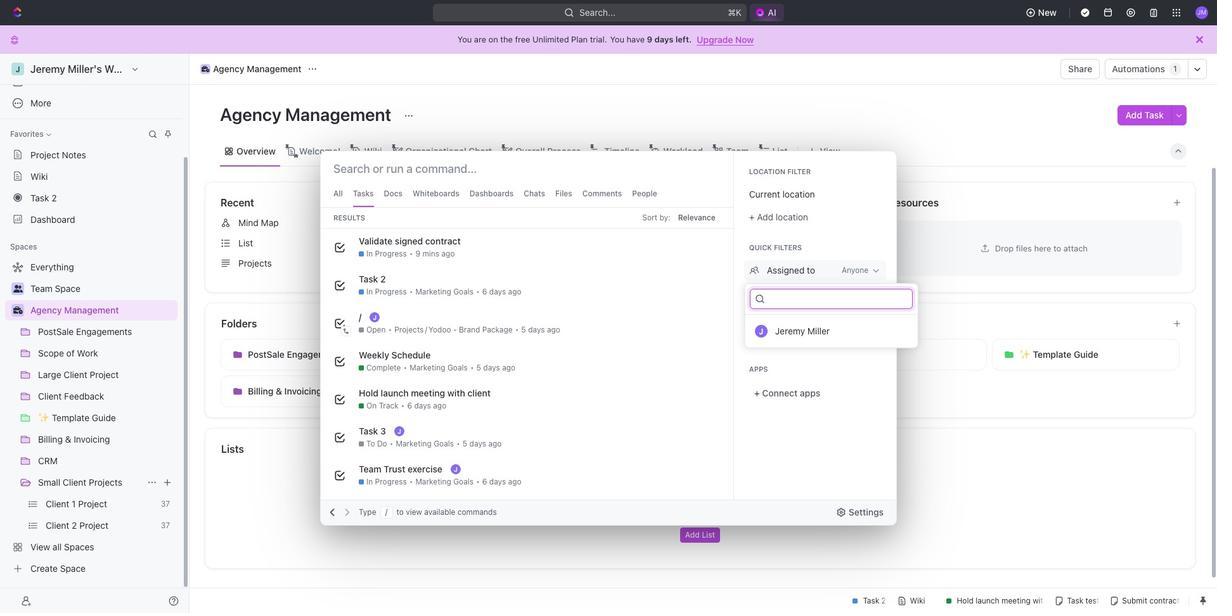 Task type: vqa. For each thing, say whether or not it's contained in the screenshot.
ninth option from left
no



Task type: describe. For each thing, give the bounding box(es) containing it.
0 vertical spatial 6 days ago
[[482, 287, 522, 297]]

anyone for assigned to
[[842, 266, 869, 275]]

0 vertical spatial list
[[773, 146, 788, 156]]

1 vertical spatial /
[[425, 325, 427, 335]]

anyone for created by
[[842, 288, 869, 298]]

0 vertical spatial agency management
[[213, 63, 302, 74]]

lists
[[221, 444, 244, 455]]

1 you from the left
[[458, 34, 472, 44]]

connect
[[762, 388, 798, 399]]

engagements
[[287, 349, 344, 360]]

complete
[[366, 363, 401, 373]]

scope of work button
[[414, 339, 601, 371]]

current location button
[[744, 185, 886, 205]]

map
[[261, 217, 279, 228]]

scope
[[441, 349, 467, 360]]

‎task for wiki
[[30, 192, 49, 203]]

untitled
[[572, 217, 604, 228]]

task 3
[[359, 426, 386, 437]]

1 vertical spatial location
[[776, 212, 808, 223]]

3 in progress from the top
[[366, 477, 407, 487]]

hold
[[359, 388, 379, 399]]

agency management link inside sidebar navigation
[[30, 301, 175, 321]]

add for add list
[[685, 531, 700, 540]]

relevance
[[678, 213, 716, 223]]

jeremy miller, , element down xqnvl icon
[[755, 325, 768, 338]]

see all for docs
[[804, 198, 828, 207]]

on track
[[366, 401, 399, 411]]

1 vertical spatial 5
[[477, 363, 481, 373]]

days down work
[[483, 363, 500, 373]]

tree inside sidebar navigation
[[5, 257, 178, 580]]

3 progress from the top
[[375, 477, 407, 487]]

resources
[[889, 197, 939, 209]]

marketing goals up exercise
[[396, 439, 454, 449]]

validate
[[359, 236, 393, 247]]

no lists icon. image
[[675, 460, 726, 510]]

0 vertical spatial wiki
[[364, 146, 382, 156]]

days down the hold launch meeting with client
[[414, 401, 431, 411]]

1 vertical spatial 6
[[407, 401, 412, 411]]

⌘k
[[728, 7, 742, 18]]

in for validate
[[366, 249, 373, 259]]

with
[[448, 388, 465, 399]]

marketing up exercise
[[396, 439, 432, 449]]

quick filters
[[749, 243, 802, 252]]

see all button for recent
[[483, 195, 518, 210]]

dashboard
[[30, 214, 75, 225]]

yu7xq image
[[755, 294, 765, 304]]

0 vertical spatial agency
[[213, 63, 244, 74]]

j for task 3
[[397, 428, 401, 436]]

days up commands on the bottom left
[[489, 477, 506, 487]]

by:
[[660, 213, 671, 223]]

mins
[[423, 249, 439, 259]]

search...
[[580, 7, 616, 18]]

plan
[[571, 34, 588, 44]]

organizational chart link
[[403, 142, 492, 160]]

5 for task 3
[[463, 439, 467, 449]]

sort by:
[[642, 213, 671, 223]]

apps
[[749, 365, 768, 373]]

billing & invoicing button
[[221, 376, 408, 408]]

2 vertical spatial 6 days ago
[[482, 477, 522, 487]]

1 vertical spatial wiki link
[[5, 166, 178, 186]]

goals up brand
[[453, 287, 474, 297]]

timeline link
[[602, 142, 640, 160]]

created by
[[767, 288, 812, 299]]

team for team trust exercise
[[359, 464, 381, 475]]

trial.
[[590, 34, 607, 44]]

1 horizontal spatial docs
[[554, 197, 579, 209]]

invoicing
[[284, 386, 322, 397]]

notes
[[62, 149, 86, 160]]

✨ template guide button
[[992, 339, 1180, 371]]

overall process link
[[513, 142, 581, 160]]

projects link
[[216, 254, 523, 274]]

people
[[632, 189, 657, 198]]

share button
[[1061, 59, 1100, 79]]

business time image
[[13, 307, 23, 314]]

1 vertical spatial 9
[[416, 249, 420, 259]]

organizational chart
[[406, 146, 492, 156]]

weekly
[[359, 350, 389, 361]]

to right here
[[1054, 243, 1061, 253]]

files
[[555, 189, 572, 198]]

client feedback
[[827, 349, 894, 360]]

5 days ago for task 3
[[463, 439, 502, 449]]

workload link
[[661, 142, 703, 160]]

1 vertical spatial 6 days ago
[[407, 401, 447, 411]]

goals up exercise
[[434, 439, 454, 449]]

marketing down schedule
[[410, 363, 445, 373]]

files
[[1016, 243, 1032, 253]]

sort
[[642, 213, 658, 223]]

filter
[[788, 167, 811, 176]]

signed
[[395, 236, 423, 247]]

projects for projects
[[238, 258, 272, 269]]

j down xqnvl icon
[[759, 327, 764, 336]]

1 vertical spatial on
[[366, 401, 377, 411]]

add task button
[[1118, 105, 1172, 126]]

crm
[[441, 386, 461, 397]]

see all button for docs
[[799, 195, 834, 210]]

open
[[366, 325, 386, 335]]

upgrade now link
[[697, 34, 754, 45]]

team for team
[[727, 146, 749, 156]]

whiteboards
[[413, 189, 460, 198]]

5 for /
[[521, 325, 526, 335]]

agency management inside sidebar navigation
[[30, 305, 119, 316]]

work
[[480, 349, 502, 360]]

client inside tree
[[63, 477, 86, 488]]

1 vertical spatial agency management
[[220, 104, 395, 125]]

small
[[38, 477, 60, 488]]

crm button
[[414, 376, 601, 408]]

automations
[[1112, 63, 1165, 74]]

available
[[424, 508, 456, 517]]

1 vertical spatial management
[[285, 104, 391, 125]]

task inside button
[[1145, 110, 1164, 120]]

chats
[[524, 189, 545, 198]]

any
[[855, 311, 869, 321]]

now
[[735, 34, 754, 45]]

0 vertical spatial management
[[247, 63, 302, 74]]

by
[[802, 288, 812, 299]]

in progress for 2
[[366, 287, 407, 297]]

to left do
[[366, 439, 375, 449]]

xqnvl image for created by
[[749, 288, 759, 299]]

scope of work
[[441, 349, 502, 360]]

1 horizontal spatial agency management link
[[197, 62, 305, 77]]

status
[[767, 311, 793, 321]]

results
[[333, 214, 365, 222]]

xqnvl image for assigned to
[[749, 266, 759, 276]]

0 horizontal spatial docs
[[384, 189, 403, 198]]

have
[[627, 34, 645, 44]]

0 horizontal spatial task
[[359, 426, 378, 437]]

process
[[547, 146, 581, 156]]

in progress for signed
[[366, 249, 407, 259]]

current
[[749, 189, 780, 200]]

add task
[[1126, 110, 1164, 120]]

1 horizontal spatial add
[[757, 212, 774, 223]]

view
[[406, 508, 422, 517]]

in for ‎task
[[366, 287, 373, 297]]

weekly schedule
[[359, 350, 431, 361]]

+ for + add location
[[749, 212, 755, 223]]

wiki inside sidebar navigation
[[30, 171, 48, 182]]



Task type: locate. For each thing, give the bounding box(es) containing it.
projects inside tree
[[89, 477, 122, 488]]

0 horizontal spatial /
[[359, 312, 362, 323]]

1 see all from the left
[[488, 198, 513, 207]]

2 progress from the top
[[375, 287, 407, 297]]

0 vertical spatial in progress
[[366, 249, 407, 259]]

2 anyone from the top
[[842, 288, 869, 298]]

0 horizontal spatial ‎task
[[30, 192, 49, 203]]

progress down projects link
[[375, 287, 407, 297]]

agency management right business time image at the left of page
[[30, 305, 119, 316]]

1 xqnvl image from the top
[[749, 266, 759, 276]]

2 in progress from the top
[[366, 287, 407, 297]]

1 vertical spatial list link
[[216, 233, 523, 254]]

task down automations
[[1145, 110, 1164, 120]]

1 horizontal spatial team
[[727, 146, 749, 156]]

see for docs
[[804, 198, 818, 207]]

team link
[[724, 142, 749, 160]]

0 horizontal spatial 5
[[463, 439, 467, 449]]

tree
[[5, 257, 178, 580]]

0 vertical spatial ‎task 2
[[30, 192, 57, 203]]

untitled link
[[549, 213, 856, 233]]

agency management right business time icon
[[213, 63, 302, 74]]

days
[[655, 34, 674, 44], [489, 287, 506, 297], [528, 325, 545, 335], [483, 363, 500, 373], [414, 401, 431, 411], [470, 439, 486, 449], [489, 477, 506, 487]]

location inside "button"
[[783, 189, 815, 200]]

folders
[[221, 318, 257, 330]]

welcome!
[[299, 146, 341, 156]]

in down validate
[[366, 249, 373, 259]]

left.
[[676, 34, 692, 44]]

you
[[458, 34, 472, 44], [610, 34, 625, 44]]

‎task 2 inside sidebar navigation
[[30, 192, 57, 203]]

1 progress from the top
[[375, 249, 407, 259]]

0 vertical spatial 6
[[482, 287, 487, 297]]

overall process
[[516, 146, 581, 156]]

on right 'are' at the top of the page
[[489, 34, 498, 44]]

agency management link
[[197, 62, 305, 77], [30, 301, 175, 321]]

0 horizontal spatial ‎task 2
[[30, 192, 57, 203]]

jeremy miller, , element for /
[[370, 313, 380, 323]]

2 horizontal spatial list
[[773, 146, 788, 156]]

0 horizontal spatial on
[[366, 401, 377, 411]]

2 vertical spatial list
[[702, 531, 715, 540]]

client inside button
[[827, 349, 851, 360]]

5 days ago down work
[[477, 363, 516, 373]]

2 up dashboard
[[52, 192, 57, 203]]

client right small
[[63, 477, 86, 488]]

on inside you are on the free unlimited plan trial. you have 9 days left. upgrade now
[[489, 34, 498, 44]]

3 in from the top
[[366, 477, 373, 487]]

docs up untitled at top left
[[554, 197, 579, 209]]

0 horizontal spatial client
[[63, 477, 86, 488]]

j up open
[[373, 314, 377, 321]]

yodoo
[[429, 325, 451, 335]]

9 inside you are on the free unlimited plan trial. you have 9 days left. upgrade now
[[647, 34, 653, 44]]

1 horizontal spatial projects
[[238, 258, 272, 269]]

1 vertical spatial 2
[[380, 274, 386, 285]]

1 horizontal spatial you
[[610, 34, 625, 44]]

+
[[749, 212, 755, 223], [754, 388, 760, 399]]

xqnvl image
[[749, 311, 759, 321]]

1 see all button from the left
[[483, 195, 518, 210]]

list inside button
[[702, 531, 715, 540]]

postsale engagements
[[248, 349, 344, 360]]

2 vertical spatial 5
[[463, 439, 467, 449]]

1 horizontal spatial on
[[489, 34, 498, 44]]

dashboards link
[[5, 72, 178, 92]]

0 vertical spatial team
[[727, 146, 749, 156]]

1 vertical spatial client
[[63, 477, 86, 488]]

0 vertical spatial 9
[[647, 34, 653, 44]]

here
[[1034, 243, 1051, 253]]

agency up overview
[[220, 104, 281, 125]]

0 horizontal spatial agency management link
[[30, 301, 175, 321]]

1 horizontal spatial see
[[804, 198, 818, 207]]

apps
[[800, 388, 821, 399]]

jeremy miller, , element right 3
[[394, 427, 404, 437]]

‎task inside ‎task 2 link
[[30, 192, 49, 203]]

days up scope of work button
[[528, 325, 545, 335]]

new
[[1038, 7, 1057, 18]]

location down 'filter' at top
[[783, 189, 815, 200]]

‎task 2 for wiki
[[30, 192, 57, 203]]

wiki up search or run a command… text field
[[364, 146, 382, 156]]

2 see all button from the left
[[799, 195, 834, 210]]

6 days ago
[[482, 287, 522, 297], [407, 401, 447, 411], [482, 477, 522, 487]]

2 see all from the left
[[804, 198, 828, 207]]

0 horizontal spatial list link
[[216, 233, 523, 254]]

6 days ago down "meeting"
[[407, 401, 447, 411]]

jeremy miller
[[775, 326, 830, 337]]

to left view
[[397, 508, 404, 517]]

see for recent
[[488, 198, 502, 207]]

validate signed contract
[[359, 236, 461, 247]]

1 all from the left
[[504, 198, 513, 207]]

add down no lists icon.
[[685, 531, 700, 540]]

2 vertical spatial management
[[64, 305, 119, 316]]

1 horizontal spatial ‎task
[[359, 274, 378, 285]]

j right 3
[[397, 428, 401, 436]]

miller
[[808, 326, 830, 337]]

see all left chats
[[488, 198, 513, 207]]

1 horizontal spatial see all
[[804, 198, 828, 207]]

j right exercise
[[454, 466, 458, 474]]

1 horizontal spatial ‎task 2
[[359, 274, 386, 285]]

5 days ago for /
[[521, 325, 560, 335]]

assigned
[[767, 265, 805, 276]]

marketing goals up the yodoo
[[416, 287, 474, 297]]

-
[[453, 325, 457, 335]]

projects down mind map
[[238, 258, 272, 269]]

‎task down validate
[[359, 274, 378, 285]]

business time image
[[201, 66, 209, 72]]

created
[[767, 288, 800, 299]]

see all button left chats
[[483, 195, 518, 210]]

2 xqnvl image from the top
[[749, 288, 759, 299]]

client down miller
[[827, 349, 851, 360]]

0 vertical spatial list link
[[770, 142, 788, 160]]

xqnvl image up xqnvl icon
[[749, 288, 759, 299]]

days down client
[[470, 439, 486, 449]]

jkkwz image
[[749, 334, 759, 344]]

1 horizontal spatial task
[[1145, 110, 1164, 120]]

schedule
[[392, 350, 431, 361]]

1 anyone from the top
[[842, 266, 869, 275]]

1 horizontal spatial wiki link
[[362, 142, 382, 160]]

marketing down exercise
[[416, 477, 451, 487]]

all right current location
[[820, 198, 828, 207]]

list down no lists icon.
[[702, 531, 715, 540]]

xqnvl image
[[749, 266, 759, 276], [749, 288, 759, 299]]

see left chats
[[488, 198, 502, 207]]

progress
[[375, 249, 407, 259], [375, 287, 407, 297], [375, 477, 407, 487]]

/ left the yodoo
[[425, 325, 427, 335]]

list link down results
[[216, 233, 523, 254]]

see all button down 'filter' at top
[[799, 195, 834, 210]]

timeline
[[604, 146, 640, 156]]

goals down scope in the left bottom of the page
[[448, 363, 468, 373]]

list down the mind
[[238, 238, 253, 249]]

1 vertical spatial 5 days ago
[[477, 363, 516, 373]]

team right "workload"
[[727, 146, 749, 156]]

2 horizontal spatial projects
[[394, 325, 424, 335]]

5 down with
[[463, 439, 467, 449]]

0 horizontal spatial all
[[504, 198, 513, 207]]

add list
[[685, 531, 715, 540]]

all for recent
[[504, 198, 513, 207]]

‎task 2 up dashboard
[[30, 192, 57, 203]]

2 see from the left
[[804, 198, 818, 207]]

1 vertical spatial ‎task
[[359, 274, 378, 285]]

1 vertical spatial anyone
[[842, 288, 869, 298]]

agency management up welcome! link
[[220, 104, 395, 125]]

5
[[521, 325, 526, 335], [477, 363, 481, 373], [463, 439, 467, 449]]

0 vertical spatial +
[[749, 212, 755, 223]]

agency right business time image at the left of page
[[30, 305, 62, 316]]

‎task
[[30, 192, 49, 203], [359, 274, 378, 285]]

add down automations
[[1126, 110, 1142, 120]]

all for docs
[[820, 198, 828, 207]]

folders button
[[221, 316, 1163, 332]]

favorites button
[[5, 127, 56, 142]]

1 horizontal spatial 9
[[647, 34, 653, 44]]

‎task 2 down validate
[[359, 274, 386, 285]]

0 vertical spatial add
[[1126, 110, 1142, 120]]

do
[[377, 439, 387, 449]]

wiki link up tasks
[[362, 142, 382, 160]]

‎task up dashboard
[[30, 192, 49, 203]]

chart
[[469, 146, 492, 156]]

add for add task
[[1126, 110, 1142, 120]]

all
[[504, 198, 513, 207], [820, 198, 828, 207]]

j for team trust exercise
[[454, 466, 458, 474]]

0 vertical spatial task
[[1145, 110, 1164, 120]]

5 days ago down client
[[463, 439, 502, 449]]

2 vertical spatial agency management
[[30, 305, 119, 316]]

‎task 2 for validate signed contract
[[359, 274, 386, 285]]

agency right business time icon
[[213, 63, 244, 74]]

marketing goals down scope in the left bottom of the page
[[410, 363, 468, 373]]

0 horizontal spatial add
[[685, 531, 700, 540]]

on down hold
[[366, 401, 377, 411]]

2 vertical spatial 6
[[482, 477, 487, 487]]

days up package
[[489, 287, 506, 297]]

2 for wiki
[[52, 192, 57, 203]]

jeremy miller, , element right exercise
[[451, 465, 461, 475]]

1 vertical spatial add
[[757, 212, 774, 223]]

2 vertical spatial agency
[[30, 305, 62, 316]]

see down 'filter' at top
[[804, 198, 818, 207]]

track
[[379, 401, 399, 411]]

1 vertical spatial agency management link
[[30, 301, 175, 321]]

project notes
[[30, 149, 86, 160]]

unlimited
[[533, 34, 569, 44]]

trust
[[384, 464, 405, 475]]

to up the by
[[807, 265, 815, 276]]

projects for projects / yodoo - brand package
[[394, 325, 424, 335]]

team
[[727, 146, 749, 156], [359, 464, 381, 475]]

6 down launch
[[407, 401, 412, 411]]

task
[[1145, 110, 1164, 120], [359, 426, 378, 437]]

1 in progress from the top
[[366, 249, 407, 259]]

docs right tasks
[[384, 189, 403, 198]]

small client projects link
[[38, 473, 142, 493]]

days inside you are on the free unlimited plan trial. you have 9 days left. upgrade now
[[655, 34, 674, 44]]

5 right package
[[521, 325, 526, 335]]

1 vertical spatial +
[[754, 388, 760, 399]]

0 horizontal spatial dashboards
[[30, 76, 80, 87]]

1 vertical spatial in
[[366, 287, 373, 297]]

drop files here to attach
[[995, 243, 1088, 253]]

0 horizontal spatial see
[[488, 198, 502, 207]]

of
[[469, 349, 478, 360]]

2 horizontal spatial /
[[425, 325, 427, 335]]

1 horizontal spatial 2
[[380, 274, 386, 285]]

add down the current
[[757, 212, 774, 223]]

0 vertical spatial xqnvl image
[[749, 266, 759, 276]]

favorites
[[10, 129, 44, 139]]

1 vertical spatial team
[[359, 464, 381, 475]]

progress for signed
[[375, 249, 407, 259]]

in progress down validate
[[366, 249, 407, 259]]

add list button
[[680, 528, 720, 543]]

2 inside sidebar navigation
[[52, 192, 57, 203]]

meeting
[[411, 388, 445, 399]]

projects up schedule
[[394, 325, 424, 335]]

1 horizontal spatial 5
[[477, 363, 481, 373]]

in progress down trust
[[366, 477, 407, 487]]

see all for recent
[[488, 198, 513, 207]]

quick
[[749, 243, 772, 252]]

2 vertical spatial add
[[685, 531, 700, 540]]

j for /
[[373, 314, 377, 321]]

9 right 'have' in the top right of the page
[[647, 34, 653, 44]]

archived
[[767, 333, 803, 344]]

see all down 'filter' at top
[[804, 198, 828, 207]]

dashboards up 'favorites' button
[[30, 76, 80, 87]]

team left trust
[[359, 464, 381, 475]]

projects right small
[[89, 477, 122, 488]]

‎task for validate signed contract
[[359, 274, 378, 285]]

tree containing agency management
[[5, 257, 178, 580]]

+ for + connect apps
[[754, 388, 760, 399]]

guide
[[1074, 349, 1099, 360]]

0 vertical spatial 2
[[52, 192, 57, 203]]

add inside button
[[685, 531, 700, 540]]

mind map link
[[216, 213, 523, 233]]

projects
[[238, 258, 272, 269], [394, 325, 424, 335], [89, 477, 122, 488]]

2 vertical spatial in
[[366, 477, 373, 487]]

1 in from the top
[[366, 249, 373, 259]]

0 horizontal spatial projects
[[89, 477, 122, 488]]

2 horizontal spatial add
[[1126, 110, 1142, 120]]

0 vertical spatial projects
[[238, 258, 272, 269]]

see
[[488, 198, 502, 207], [804, 198, 818, 207]]

✨
[[1019, 349, 1031, 360]]

you left 'are' at the top of the page
[[458, 34, 472, 44]]

0 vertical spatial ‎task
[[30, 192, 49, 203]]

progress down trust
[[375, 477, 407, 487]]

recent
[[221, 197, 254, 209]]

0 vertical spatial location
[[783, 189, 815, 200]]

2 for validate signed contract
[[380, 274, 386, 285]]

0 vertical spatial dashboards
[[30, 76, 80, 87]]

2 you from the left
[[610, 34, 625, 44]]

0 vertical spatial 5 days ago
[[521, 325, 560, 335]]

6 up commands on the bottom left
[[482, 477, 487, 487]]

&
[[276, 386, 282, 397]]

/ up weekly
[[359, 312, 362, 323]]

agency inside tree
[[30, 305, 62, 316]]

1 vertical spatial task
[[359, 426, 378, 437]]

1
[[1174, 64, 1177, 74]]

overview
[[236, 146, 276, 156]]

+ connect apps
[[754, 388, 821, 399]]

0 horizontal spatial see all button
[[483, 195, 518, 210]]

1 vertical spatial xqnvl image
[[749, 288, 759, 299]]

dashboards inside "link"
[[30, 76, 80, 87]]

location down current location
[[776, 212, 808, 223]]

1 horizontal spatial dashboards
[[470, 189, 514, 198]]

jeremy miller, , element up open
[[370, 313, 380, 323]]

management inside tree
[[64, 305, 119, 316]]

0 vertical spatial 5
[[521, 325, 526, 335]]

jeremy miller, , element for team trust exercise
[[451, 465, 461, 475]]

organizational
[[406, 146, 466, 156]]

5 down of at bottom left
[[477, 363, 481, 373]]

1 vertical spatial dashboards
[[470, 189, 514, 198]]

new button
[[1021, 3, 1065, 23]]

1 vertical spatial in progress
[[366, 287, 407, 297]]

0 horizontal spatial 9
[[416, 249, 420, 259]]

progress down validate
[[375, 249, 407, 259]]

1 vertical spatial ‎task 2
[[359, 274, 386, 285]]

1 see from the left
[[488, 198, 502, 207]]

welcome! link
[[297, 142, 341, 160]]

contract
[[425, 236, 461, 247]]

1 horizontal spatial see all button
[[799, 195, 834, 210]]

0 vertical spatial anyone
[[842, 266, 869, 275]]

jeremy miller, , element
[[370, 313, 380, 323], [755, 325, 768, 338], [394, 427, 404, 437], [451, 465, 461, 475]]

0 horizontal spatial you
[[458, 34, 472, 44]]

0 vertical spatial wiki link
[[362, 142, 382, 160]]

marketing goals down exercise
[[416, 477, 474, 487]]

commands
[[458, 508, 497, 517]]

the
[[500, 34, 513, 44]]

2 all from the left
[[820, 198, 828, 207]]

2 vertical spatial /
[[385, 508, 388, 517]]

6 days ago up commands on the bottom left
[[482, 477, 522, 487]]

1 vertical spatial projects
[[394, 325, 424, 335]]

drop
[[995, 243, 1014, 253]]

1 horizontal spatial wiki
[[364, 146, 382, 156]]

in down projects link
[[366, 287, 373, 297]]

0 vertical spatial in
[[366, 249, 373, 259]]

2
[[52, 192, 57, 203], [380, 274, 386, 285]]

wiki link down project notes link
[[5, 166, 178, 186]]

progress for 2
[[375, 287, 407, 297]]

1 vertical spatial list
[[238, 238, 253, 249]]

1 horizontal spatial client
[[827, 349, 851, 360]]

0 vertical spatial /
[[359, 312, 362, 323]]

management
[[247, 63, 302, 74], [285, 104, 391, 125], [64, 305, 119, 316]]

hold launch meeting with client
[[359, 388, 491, 399]]

postsale
[[248, 349, 285, 360]]

comments
[[583, 189, 622, 198]]

1 horizontal spatial list link
[[770, 142, 788, 160]]

2 down validate
[[380, 274, 386, 285]]

location filter
[[749, 167, 811, 176]]

workload
[[663, 146, 703, 156]]

1 vertical spatial agency
[[220, 104, 281, 125]]

0 vertical spatial on
[[489, 34, 498, 44]]

project
[[30, 149, 59, 160]]

agency
[[213, 63, 244, 74], [220, 104, 281, 125], [30, 305, 62, 316]]

settings
[[849, 507, 884, 518]]

1 horizontal spatial /
[[385, 508, 388, 517]]

2 in from the top
[[366, 287, 373, 297]]

xqnvl image down quick
[[749, 266, 759, 276]]

brand
[[459, 325, 480, 335]]

filters
[[774, 243, 802, 252]]

see all
[[488, 198, 513, 207], [804, 198, 828, 207]]

+ down the current
[[749, 212, 755, 223]]

/ right type
[[385, 508, 388, 517]]

goals up commands on the bottom left
[[453, 477, 474, 487]]

sidebar navigation
[[0, 54, 190, 614]]

2 horizontal spatial 5
[[521, 325, 526, 335]]

add inside button
[[1126, 110, 1142, 120]]

None field
[[750, 289, 913, 309]]

in up type
[[366, 477, 373, 487]]

mind
[[238, 217, 259, 228]]

5 days ago
[[521, 325, 560, 335], [477, 363, 516, 373], [463, 439, 502, 449]]

ago
[[442, 249, 455, 259], [508, 287, 522, 297], [547, 325, 560, 335], [502, 363, 516, 373], [433, 401, 447, 411], [488, 439, 502, 449], [508, 477, 522, 487]]

6 up package
[[482, 287, 487, 297]]

6 days ago up package
[[482, 287, 522, 297]]

jeremy miller, , element for task 3
[[394, 427, 404, 437]]

1 horizontal spatial all
[[820, 198, 828, 207]]

postsale engagements button
[[221, 339, 408, 371]]

list up location filter
[[773, 146, 788, 156]]

marketing down '9 mins ago'
[[416, 287, 451, 297]]

Search or run a command… text field
[[333, 162, 489, 177]]

share
[[1068, 63, 1093, 74]]



